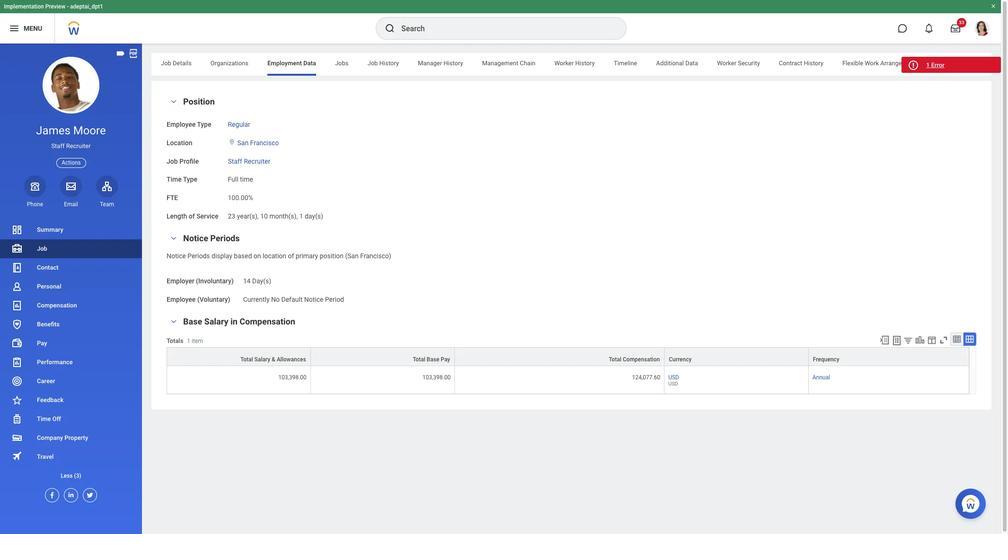 Task type: describe. For each thing, give the bounding box(es) containing it.
history for contract history
[[805, 60, 824, 67]]

1 error
[[927, 62, 945, 69]]

export to worksheets image
[[892, 335, 903, 347]]

list containing summary
[[0, 221, 142, 486]]

compensation inside navigation pane region
[[37, 302, 77, 309]]

employee for employee type
[[167, 121, 196, 128]]

periods for notice periods
[[210, 233, 240, 243]]

no
[[271, 296, 280, 304]]

jobs
[[335, 60, 349, 67]]

company property image
[[11, 433, 23, 444]]

annual
[[813, 375, 831, 381]]

expand table image
[[966, 335, 975, 344]]

total compensation
[[609, 357, 660, 363]]

performance link
[[0, 353, 142, 372]]

additional
[[657, 60, 684, 67]]

type for employee type
[[197, 121, 211, 128]]

career image
[[11, 376, 23, 387]]

email james moore element
[[60, 201, 82, 208]]

fte element
[[228, 189, 253, 203]]

off
[[52, 416, 61, 423]]

notice for notice periods display based on location of primary position (san francisco)
[[167, 252, 186, 260]]

personal image
[[11, 281, 23, 293]]

124,077.60
[[633, 375, 661, 381]]

frequency
[[814, 357, 840, 363]]

career link
[[0, 372, 142, 391]]

table image
[[953, 335, 962, 344]]

total base pay button
[[311, 348, 455, 366]]

length of service
[[167, 213, 219, 220]]

benefits
[[37, 321, 60, 328]]

toolbar inside base salary in compensation group
[[876, 333, 977, 348]]

menu banner
[[0, 0, 1002, 44]]

based
[[234, 252, 252, 260]]

implementation
[[4, 3, 44, 10]]

error
[[932, 62, 945, 69]]

view team image
[[101, 181, 113, 192]]

&
[[272, 357, 275, 363]]

currently
[[243, 296, 270, 304]]

contact image
[[11, 262, 23, 274]]

history for job history
[[380, 60, 399, 67]]

email button
[[60, 176, 82, 208]]

time
[[240, 176, 253, 183]]

0 vertical spatial base
[[183, 317, 202, 327]]

fte
[[167, 194, 178, 202]]

1 inside length of service element
[[300, 213, 303, 220]]

linkedin image
[[64, 489, 75, 499]]

1 error button
[[902, 57, 1002, 73]]

total salary & allowances button
[[167, 348, 311, 366]]

performance
[[37, 359, 73, 366]]

actions
[[62, 159, 81, 166]]

33 button
[[946, 18, 967, 39]]

chevron down image for base salary in compensation
[[168, 319, 180, 325]]

full time
[[228, 176, 253, 183]]

property
[[65, 435, 88, 442]]

team link
[[96, 176, 118, 208]]

san francisco link
[[238, 137, 279, 147]]

2 usd from the top
[[669, 381, 679, 388]]

summary link
[[0, 221, 142, 240]]

base salary in compensation group
[[167, 316, 977, 395]]

(san
[[345, 252, 359, 260]]

Search Workday  search field
[[402, 18, 607, 39]]

location image
[[228, 139, 236, 145]]

position group
[[167, 96, 977, 221]]

personal link
[[0, 278, 142, 296]]

profile
[[180, 157, 199, 165]]

job for job history
[[368, 60, 378, 67]]

worker security
[[718, 60, 761, 67]]

23 year(s), 10 month(s), 1 day(s)
[[228, 213, 323, 220]]

pay link
[[0, 334, 142, 353]]

san francisco
[[238, 139, 279, 147]]

compensation image
[[11, 300, 23, 312]]

notice periods group
[[167, 233, 977, 305]]

job for job details
[[161, 60, 171, 67]]

profile logan mcneil image
[[975, 21, 990, 38]]

notice periods display based on location of primary position (san francisco)
[[167, 252, 392, 260]]

james
[[36, 124, 70, 137]]

totals
[[167, 338, 183, 345]]

year(s),
[[237, 213, 259, 220]]

full time element
[[228, 174, 253, 183]]

security
[[739, 60, 761, 67]]

14
[[243, 278, 251, 285]]

fullscreen image
[[939, 335, 950, 346]]

10
[[261, 213, 268, 220]]

exclamation image
[[910, 62, 917, 69]]

select to filter grid data image
[[904, 336, 914, 346]]

staff inside navigation pane region
[[51, 143, 65, 150]]

(3)
[[74, 473, 81, 480]]

summary image
[[11, 224, 23, 236]]

time for time off
[[37, 416, 51, 423]]

total salary & allowances
[[241, 357, 306, 363]]

on
[[254, 252, 261, 260]]

contract
[[780, 60, 803, 67]]

tag image
[[116, 48, 126, 59]]

position
[[183, 97, 215, 107]]

display
[[212, 252, 233, 260]]

salary for base
[[204, 317, 229, 327]]

company property
[[37, 435, 88, 442]]

-
[[67, 3, 69, 10]]

full
[[228, 176, 239, 183]]

of inside 'position' group
[[189, 213, 195, 220]]

allowances
[[277, 357, 306, 363]]

base salary in compensation button
[[183, 317, 295, 327]]

click to view/edit grid preferences image
[[927, 335, 938, 346]]

phone image
[[28, 181, 42, 192]]

salary for total
[[255, 357, 270, 363]]

flexible work arrangements
[[843, 60, 920, 67]]

personal
[[37, 283, 61, 290]]

worker for worker security
[[718, 60, 737, 67]]

usd link
[[669, 373, 680, 381]]

history for manager history
[[444, 60, 464, 67]]

employer
[[167, 278, 194, 285]]

menu
[[24, 24, 42, 32]]

employee (voluntary) element
[[243, 290, 344, 304]]

less (3) button
[[0, 467, 142, 486]]

management chain
[[482, 60, 536, 67]]

employee (voluntary)
[[167, 296, 230, 304]]

job link
[[0, 240, 142, 259]]

mail image
[[65, 181, 77, 192]]

phone james moore element
[[24, 201, 46, 208]]

travel link
[[0, 448, 142, 467]]

total for total base pay
[[413, 357, 426, 363]]

company
[[37, 435, 63, 442]]

(voluntary)
[[197, 296, 230, 304]]

33
[[960, 20, 965, 25]]

time for time type
[[167, 176, 182, 183]]

compensation inside popup button
[[623, 357, 660, 363]]

implementation preview -   adeptai_dpt1
[[4, 3, 103, 10]]

contract history
[[780, 60, 824, 67]]

row containing 103,398.00
[[167, 367, 970, 395]]

manager history
[[418, 60, 464, 67]]



Task type: locate. For each thing, give the bounding box(es) containing it.
staff inside 'position' group
[[228, 157, 242, 165]]

timeline
[[614, 60, 638, 67]]

1 left day(s)
[[300, 213, 303, 220]]

2 vertical spatial notice
[[304, 296, 324, 304]]

1 vertical spatial compensation
[[240, 317, 295, 327]]

team james moore element
[[96, 201, 118, 208]]

employee inside notice periods group
[[167, 296, 196, 304]]

history right contract
[[805, 60, 824, 67]]

1 horizontal spatial periods
[[210, 233, 240, 243]]

0 horizontal spatial pay
[[37, 340, 47, 347]]

time type
[[167, 176, 198, 183]]

francisco)
[[360, 252, 392, 260]]

chevron down image down length
[[168, 235, 180, 242]]

row
[[167, 348, 970, 367], [167, 367, 970, 395]]

2 total from the left
[[413, 357, 426, 363]]

1 total from the left
[[241, 357, 253, 363]]

recruiter down san francisco
[[244, 157, 271, 165]]

1 vertical spatial salary
[[255, 357, 270, 363]]

salary inside total salary & allowances popup button
[[255, 357, 270, 363]]

position button
[[183, 97, 215, 107]]

1 103,398.00 from the left
[[279, 375, 307, 381]]

0 vertical spatial periods
[[210, 233, 240, 243]]

1 horizontal spatial staff
[[228, 157, 242, 165]]

employee down the employer
[[167, 296, 196, 304]]

0 horizontal spatial 103,398.00
[[279, 375, 307, 381]]

0 vertical spatial type
[[197, 121, 211, 128]]

of right length
[[189, 213, 195, 220]]

compensation down "personal"
[[37, 302, 77, 309]]

actions button
[[56, 158, 86, 168]]

data right additional
[[686, 60, 699, 67]]

toolbar
[[876, 333, 977, 348]]

email
[[64, 201, 78, 208]]

2 vertical spatial compensation
[[623, 357, 660, 363]]

time inside 'position' group
[[167, 176, 182, 183]]

staff recruiter link
[[228, 156, 271, 165]]

menu button
[[0, 13, 55, 44]]

1 vertical spatial usd
[[669, 381, 679, 388]]

data right employment
[[304, 60, 316, 67]]

1 horizontal spatial pay
[[441, 357, 451, 363]]

1 vertical spatial type
[[183, 176, 198, 183]]

worker history
[[555, 60, 595, 67]]

chevron down image for position
[[168, 99, 180, 105]]

recruiter down james moore
[[66, 143, 91, 150]]

type down position button
[[197, 121, 211, 128]]

data for additional data
[[686, 60, 699, 67]]

team
[[100, 201, 114, 208]]

summary
[[37, 226, 63, 233]]

3 total from the left
[[609, 357, 622, 363]]

1 vertical spatial chevron down image
[[168, 235, 180, 242]]

0 horizontal spatial base
[[183, 317, 202, 327]]

employee type
[[167, 121, 211, 128]]

benefits link
[[0, 315, 142, 334]]

time inside navigation pane region
[[37, 416, 51, 423]]

less (3)
[[61, 473, 81, 480]]

2 vertical spatial chevron down image
[[168, 319, 180, 325]]

less (3) button
[[0, 471, 142, 482]]

staff recruiter inside navigation pane region
[[51, 143, 91, 150]]

notice inside employee (voluntary) element
[[304, 296, 324, 304]]

0 horizontal spatial staff
[[51, 143, 65, 150]]

job inside 'position' group
[[167, 157, 178, 165]]

100.00%
[[228, 194, 253, 202]]

2 worker from the left
[[718, 60, 737, 67]]

job up contact
[[37, 245, 47, 252]]

data
[[304, 60, 316, 67], [686, 60, 699, 67]]

expand/collapse chart image
[[916, 335, 926, 346]]

0 vertical spatial staff
[[51, 143, 65, 150]]

usd down "usd" link
[[669, 381, 679, 388]]

inbox large image
[[952, 24, 961, 33]]

time off image
[[11, 414, 23, 425]]

recruiter inside navigation pane region
[[66, 143, 91, 150]]

primary
[[296, 252, 318, 260]]

0 horizontal spatial total
[[241, 357, 253, 363]]

time up fte on the left of the page
[[167, 176, 182, 183]]

phone
[[27, 201, 43, 208]]

details
[[173, 60, 192, 67]]

company property link
[[0, 429, 142, 448]]

total base pay
[[413, 357, 451, 363]]

list
[[0, 221, 142, 486]]

1 vertical spatial staff recruiter
[[228, 157, 271, 165]]

twitter image
[[83, 489, 94, 500]]

1 vertical spatial periods
[[188, 252, 210, 260]]

chevron down image
[[168, 99, 180, 105], [168, 235, 180, 242], [168, 319, 180, 325]]

month(s),
[[270, 213, 298, 220]]

notice left 'period'
[[304, 296, 324, 304]]

benefits image
[[11, 319, 23, 331]]

employment data
[[268, 60, 316, 67]]

1 vertical spatial time
[[37, 416, 51, 423]]

3 chevron down image from the top
[[168, 319, 180, 325]]

job inside navigation pane region
[[37, 245, 47, 252]]

period
[[325, 296, 344, 304]]

frequency button
[[809, 348, 970, 366]]

of inside notice periods group
[[288, 252, 294, 260]]

2 chevron down image from the top
[[168, 235, 180, 242]]

1 history from the left
[[380, 60, 399, 67]]

chevron down image inside notice periods group
[[168, 235, 180, 242]]

organizations
[[211, 60, 249, 67]]

worker for worker history
[[555, 60, 574, 67]]

length
[[167, 213, 187, 220]]

career
[[37, 378, 55, 385]]

2 data from the left
[[686, 60, 699, 67]]

1 vertical spatial 1
[[300, 213, 303, 220]]

salary left &
[[255, 357, 270, 363]]

of left primary
[[288, 252, 294, 260]]

pay
[[37, 340, 47, 347], [441, 357, 451, 363]]

2 vertical spatial 1
[[187, 338, 190, 345]]

facebook image
[[45, 489, 56, 500]]

chevron down image for notice periods
[[168, 235, 180, 242]]

103,398.00 down allowances
[[279, 375, 307, 381]]

3 history from the left
[[576, 60, 595, 67]]

1 inside button
[[927, 62, 930, 69]]

currency button
[[665, 348, 809, 366]]

view printable version (pdf) image
[[128, 48, 139, 59]]

total for total salary & allowances
[[241, 357, 253, 363]]

contact link
[[0, 259, 142, 278]]

total
[[241, 357, 253, 363], [413, 357, 426, 363], [609, 357, 622, 363]]

0 vertical spatial of
[[189, 213, 195, 220]]

usd down the 'currency'
[[669, 375, 680, 381]]

job left profile
[[167, 157, 178, 165]]

1 worker from the left
[[555, 60, 574, 67]]

1 horizontal spatial salary
[[255, 357, 270, 363]]

travel image
[[11, 451, 23, 463]]

1 horizontal spatial staff recruiter
[[228, 157, 271, 165]]

staff recruiter down james moore
[[51, 143, 91, 150]]

periods for notice periods display based on location of primary position (san francisco)
[[188, 252, 210, 260]]

staff up full time element on the top left
[[228, 157, 242, 165]]

employee up location
[[167, 121, 196, 128]]

feedback image
[[11, 395, 23, 406]]

job left details
[[161, 60, 171, 67]]

employment
[[268, 60, 302, 67]]

pay image
[[11, 338, 23, 350]]

staff down "james"
[[51, 143, 65, 150]]

0 horizontal spatial worker
[[555, 60, 574, 67]]

notice periods
[[183, 233, 240, 243]]

feedback
[[37, 397, 64, 404]]

0 horizontal spatial salary
[[204, 317, 229, 327]]

0 vertical spatial staff recruiter
[[51, 143, 91, 150]]

performance image
[[11, 357, 23, 368]]

1 usd from the top
[[669, 375, 680, 381]]

compensation up the 124,077.60
[[623, 357, 660, 363]]

1 horizontal spatial 103,398.00
[[423, 375, 451, 381]]

employer (involuntary) element
[[243, 272, 271, 286]]

phone button
[[24, 176, 46, 208]]

feedback link
[[0, 391, 142, 410]]

2 103,398.00 from the left
[[423, 375, 451, 381]]

navigation pane region
[[0, 44, 142, 535]]

tab list
[[152, 53, 992, 76]]

2 horizontal spatial compensation
[[623, 357, 660, 363]]

salary left in at bottom
[[204, 317, 229, 327]]

close environment banner image
[[991, 3, 997, 9]]

1 inside totals 1 item
[[187, 338, 190, 345]]

2 row from the top
[[167, 367, 970, 395]]

1 row from the top
[[167, 348, 970, 367]]

currently no default notice period
[[243, 296, 344, 304]]

14 day(s)
[[243, 278, 271, 285]]

0 vertical spatial salary
[[204, 317, 229, 327]]

moore
[[73, 124, 106, 137]]

1 vertical spatial notice
[[167, 252, 186, 260]]

history for worker history
[[576, 60, 595, 67]]

103,398.00
[[279, 375, 307, 381], [423, 375, 451, 381]]

notice up the employer
[[167, 252, 186, 260]]

1 horizontal spatial 1
[[300, 213, 303, 220]]

0 vertical spatial employee
[[167, 121, 196, 128]]

1 vertical spatial pay
[[441, 357, 451, 363]]

pay inside popup button
[[441, 357, 451, 363]]

chevron down image left 'position'
[[168, 99, 180, 105]]

periods
[[210, 233, 240, 243], [188, 252, 210, 260]]

0 vertical spatial compensation
[[37, 302, 77, 309]]

francisco
[[250, 139, 279, 147]]

base salary in compensation
[[183, 317, 295, 327]]

search image
[[385, 23, 396, 34]]

periods down notice periods button
[[188, 252, 210, 260]]

0 horizontal spatial time
[[37, 416, 51, 423]]

contact
[[37, 264, 59, 271]]

0 horizontal spatial periods
[[188, 252, 210, 260]]

position
[[320, 252, 344, 260]]

time left off
[[37, 416, 51, 423]]

1 horizontal spatial data
[[686, 60, 699, 67]]

job right jobs
[[368, 60, 378, 67]]

notice for notice periods
[[183, 233, 208, 243]]

0 vertical spatial chevron down image
[[168, 99, 180, 105]]

regular
[[228, 121, 250, 128]]

pay inside navigation pane region
[[37, 340, 47, 347]]

1 horizontal spatial time
[[167, 176, 182, 183]]

1 left error
[[927, 62, 930, 69]]

employee for employee (voluntary)
[[167, 296, 196, 304]]

1 vertical spatial base
[[427, 357, 440, 363]]

salary
[[204, 317, 229, 327], [255, 357, 270, 363]]

compensation
[[37, 302, 77, 309], [240, 317, 295, 327], [623, 357, 660, 363]]

notice down length of service
[[183, 233, 208, 243]]

1 data from the left
[[304, 60, 316, 67]]

usd
[[669, 375, 680, 381], [669, 381, 679, 388]]

2 horizontal spatial total
[[609, 357, 622, 363]]

work
[[865, 60, 880, 67]]

1 chevron down image from the top
[[168, 99, 180, 105]]

0 horizontal spatial compensation
[[37, 302, 77, 309]]

0 horizontal spatial recruiter
[[66, 143, 91, 150]]

staff recruiter inside 'position' group
[[228, 157, 271, 165]]

type
[[197, 121, 211, 128], [183, 176, 198, 183]]

1 horizontal spatial recruiter
[[244, 157, 271, 165]]

1 horizontal spatial base
[[427, 357, 440, 363]]

1 horizontal spatial compensation
[[240, 317, 295, 327]]

history right 'manager'
[[444, 60, 464, 67]]

2 employee from the top
[[167, 296, 196, 304]]

0 vertical spatial notice
[[183, 233, 208, 243]]

23
[[228, 213, 236, 220]]

chevron down image inside base salary in compensation group
[[168, 319, 180, 325]]

1 horizontal spatial worker
[[718, 60, 737, 67]]

periods up 'display'
[[210, 233, 240, 243]]

0 vertical spatial recruiter
[[66, 143, 91, 150]]

day(s)
[[252, 278, 271, 285]]

103,398.00 down total base pay
[[423, 375, 451, 381]]

2 horizontal spatial 1
[[927, 62, 930, 69]]

4 history from the left
[[805, 60, 824, 67]]

chevron down image inside 'position' group
[[168, 99, 180, 105]]

2 history from the left
[[444, 60, 464, 67]]

0 horizontal spatial of
[[189, 213, 195, 220]]

type down profile
[[183, 176, 198, 183]]

data for employment data
[[304, 60, 316, 67]]

history down search image
[[380, 60, 399, 67]]

recruiter inside 'position' group
[[244, 157, 271, 165]]

1 horizontal spatial of
[[288, 252, 294, 260]]

notifications large image
[[925, 24, 934, 33]]

row containing total salary & allowances
[[167, 348, 970, 367]]

0 horizontal spatial staff recruiter
[[51, 143, 91, 150]]

type for time type
[[183, 176, 198, 183]]

1 vertical spatial staff
[[228, 157, 242, 165]]

time off
[[37, 416, 61, 423]]

0 horizontal spatial 1
[[187, 338, 190, 345]]

history left timeline
[[576, 60, 595, 67]]

export to excel image
[[880, 335, 890, 346]]

service
[[197, 213, 219, 220]]

compensation down no
[[240, 317, 295, 327]]

annual link
[[813, 373, 831, 381]]

length of service element
[[228, 207, 323, 221]]

1 horizontal spatial total
[[413, 357, 426, 363]]

1 employee from the top
[[167, 121, 196, 128]]

item
[[192, 338, 203, 345]]

flexible
[[843, 60, 864, 67]]

1 vertical spatial of
[[288, 252, 294, 260]]

notice
[[183, 233, 208, 243], [167, 252, 186, 260], [304, 296, 324, 304]]

0 vertical spatial 1
[[927, 62, 930, 69]]

0 vertical spatial pay
[[37, 340, 47, 347]]

1 vertical spatial employee
[[167, 296, 196, 304]]

job image
[[11, 243, 23, 255]]

chevron down image up totals at the left bottom
[[168, 319, 180, 325]]

preview
[[45, 3, 65, 10]]

time off link
[[0, 410, 142, 429]]

regular link
[[228, 119, 250, 128]]

of
[[189, 213, 195, 220], [288, 252, 294, 260]]

0 vertical spatial time
[[167, 176, 182, 183]]

management
[[482, 60, 519, 67]]

job profile
[[167, 157, 199, 165]]

employer (involuntary)
[[167, 278, 234, 285]]

worker right "chain"
[[555, 60, 574, 67]]

1 left item
[[187, 338, 190, 345]]

0 vertical spatial usd
[[669, 375, 680, 381]]

staff recruiter up time
[[228, 157, 271, 165]]

tab list containing job details
[[152, 53, 992, 76]]

1 vertical spatial recruiter
[[244, 157, 271, 165]]

worker left the security
[[718, 60, 737, 67]]

job for job profile
[[167, 157, 178, 165]]

total for total compensation
[[609, 357, 622, 363]]

justify image
[[9, 23, 20, 34]]

base inside popup button
[[427, 357, 440, 363]]

employee inside 'position' group
[[167, 121, 196, 128]]

0 horizontal spatial data
[[304, 60, 316, 67]]



Task type: vqa. For each thing, say whether or not it's contained in the screenshot.
28 button
no



